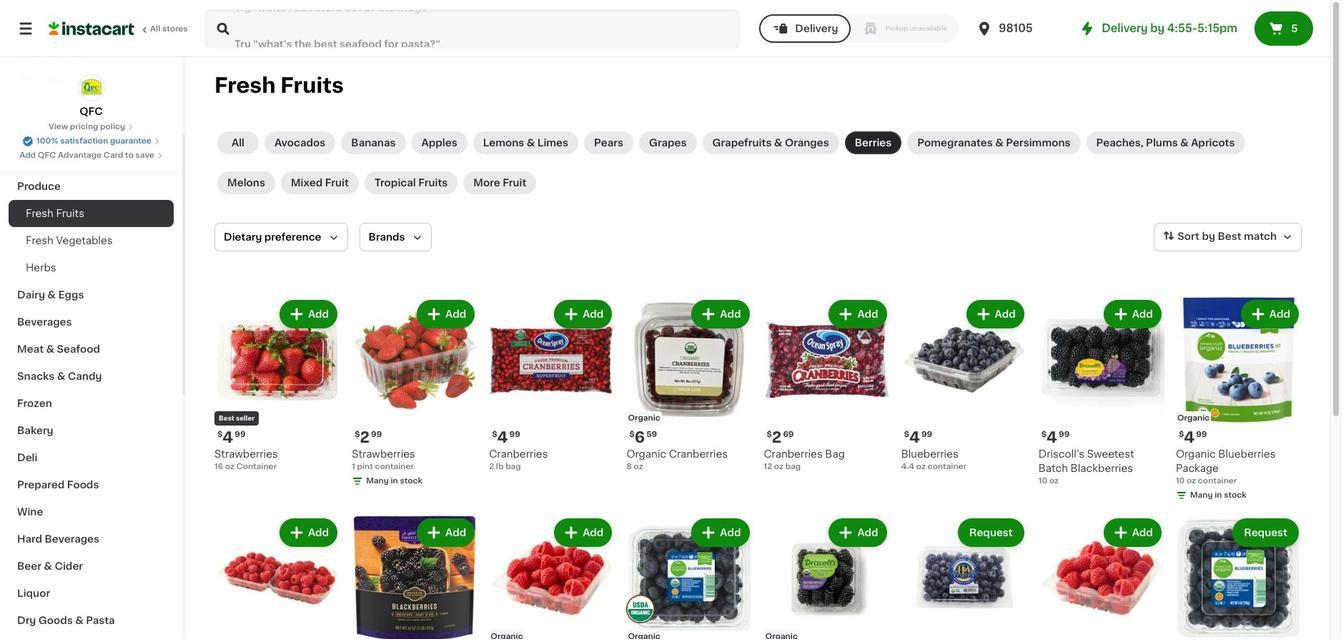 Task type: describe. For each thing, give the bounding box(es) containing it.
2 inside cranberries 2 lb bag
[[489, 463, 494, 471]]

5 4 from the left
[[1184, 430, 1195, 446]]

Search field
[[206, 10, 739, 47]]

& for limes
[[527, 138, 535, 148]]

$ 6 59
[[629, 430, 657, 446]]

save
[[136, 152, 154, 159]]

4 for blueberries
[[909, 430, 920, 446]]

grapefruits & oranges link
[[703, 132, 839, 154]]

delivery by 4:55-5:15pm
[[1102, 23, 1238, 34]]

stock for 2
[[400, 478, 423, 486]]

fruit for mixed fruit
[[325, 178, 349, 188]]

berries link
[[845, 132, 902, 154]]

best for best seller
[[219, 415, 234, 422]]

organic inside organic cranberries 8 oz
[[627, 450, 667, 460]]

mixed fruit
[[291, 178, 349, 188]]

& right plums
[[1180, 138, 1189, 148]]

grapefruits
[[713, 138, 772, 148]]

foods
[[67, 480, 99, 490]]

by for delivery
[[1151, 23, 1165, 34]]

driscoll's sweetest batch blackberries 10 oz
[[1039, 450, 1134, 486]]

cranberries inside organic cranberries 8 oz
[[669, 450, 728, 460]]

thanksgiving link
[[9, 146, 174, 173]]

oranges
[[785, 138, 829, 148]]

1 vertical spatial fresh fruits
[[26, 209, 84, 219]]

$ 2 99
[[355, 430, 382, 446]]

stock for 4
[[1224, 492, 1247, 500]]

strawberries for strawberries 16 oz container
[[214, 450, 278, 460]]

more
[[474, 178, 500, 188]]

delivery for delivery
[[795, 24, 838, 34]]

dry goods & pasta link
[[9, 608, 174, 635]]

best for best match
[[1218, 232, 1242, 242]]

oz inside cranberries bag 12 oz bag
[[774, 463, 784, 471]]

meat & seafood link
[[9, 336, 174, 363]]

2 request button from the left
[[1234, 521, 1298, 546]]

more fruit
[[474, 178, 527, 188]]

bakery
[[17, 426, 53, 436]]

item badge image
[[627, 595, 655, 624]]

hard beverages link
[[9, 526, 174, 553]]

wine
[[17, 508, 43, 518]]

& for oranges
[[774, 138, 783, 148]]

0 vertical spatial fresh fruits
[[214, 75, 344, 96]]

buy it again
[[40, 48, 101, 58]]

blackberries
[[1071, 464, 1133, 474]]

98105
[[999, 23, 1033, 34]]

delivery by 4:55-5:15pm link
[[1079, 20, 1238, 37]]

snacks & candy
[[17, 372, 102, 382]]

cranberries for 4
[[489, 450, 548, 460]]

99 for blueberries
[[922, 431, 932, 439]]

cranberries for 2
[[764, 450, 823, 460]]

bananas
[[351, 138, 396, 148]]

batch
[[1039, 464, 1068, 474]]

view pricing policy
[[49, 123, 125, 131]]

hard beverages
[[17, 535, 99, 545]]

in for 4
[[1215, 492, 1222, 500]]

qfc link
[[78, 74, 105, 119]]

100% satisfaction guarantee
[[37, 137, 151, 145]]

recipes
[[17, 127, 59, 137]]

$ inside '$ 2 99'
[[355, 431, 360, 439]]

16
[[214, 463, 223, 471]]

grapefruits & oranges
[[713, 138, 829, 148]]

peaches, plums & apricots link
[[1086, 132, 1245, 154]]

best match
[[1218, 232, 1277, 242]]

4 for cranberries
[[497, 430, 508, 446]]

all for all stores
[[150, 25, 160, 33]]

fruit for more fruit
[[503, 178, 527, 188]]

6 99 from the left
[[1196, 431, 1207, 439]]

strawberries 16 oz container
[[214, 450, 278, 471]]

container
[[236, 463, 277, 471]]

$ 4 99 for blueberries
[[904, 430, 932, 446]]

it
[[63, 48, 70, 58]]

qfc logo image
[[78, 74, 105, 102]]

beer
[[17, 562, 41, 572]]

avocados link
[[265, 132, 336, 154]]

meat
[[17, 345, 44, 355]]

delivery button
[[760, 14, 851, 43]]

apples
[[421, 138, 457, 148]]

candy
[[68, 372, 102, 382]]

99 for strawberries
[[235, 431, 246, 439]]

pomegranates
[[918, 138, 993, 148]]

4 for driscoll's
[[1047, 430, 1057, 446]]

many for 2
[[366, 478, 389, 486]]

1
[[352, 463, 355, 471]]

2 for cranberries bag
[[772, 430, 782, 446]]

dietary preference
[[224, 232, 321, 242]]

snacks
[[17, 372, 55, 382]]

pomegranates & persimmons
[[918, 138, 1071, 148]]

5
[[1291, 24, 1298, 34]]

pasta
[[86, 616, 115, 626]]

driscoll's
[[1039, 450, 1085, 460]]

many for 4
[[1190, 492, 1213, 500]]

guarantee
[[110, 137, 151, 145]]

bakery link
[[9, 418, 174, 445]]

herbs link
[[9, 255, 174, 282]]

lemons
[[483, 138, 524, 148]]

5 $ 4 99 from the left
[[1179, 430, 1207, 446]]

2 for strawberries
[[360, 430, 370, 446]]

buy
[[40, 48, 60, 58]]

bag
[[825, 450, 845, 460]]

$ 4 99 for driscoll's
[[1042, 430, 1070, 446]]

$ 2 69
[[767, 430, 794, 446]]

100%
[[37, 137, 58, 145]]

$ 4 99 for cranberries
[[492, 430, 520, 446]]

container inside organic blueberries package 10 oz container
[[1198, 478, 1237, 486]]

5 button
[[1255, 11, 1313, 46]]

dry
[[17, 616, 36, 626]]

0 vertical spatial beverages
[[17, 317, 72, 327]]

peaches, plums & apricots
[[1096, 138, 1235, 148]]

bag inside cranberries 2 lb bag
[[506, 463, 521, 471]]

8
[[627, 463, 632, 471]]

lists
[[40, 77, 65, 87]]

99 inside '$ 2 99'
[[371, 431, 382, 439]]

herbs
[[26, 263, 56, 273]]

prepared foods link
[[9, 472, 174, 499]]

fruits inside tropical fruits link
[[418, 178, 448, 188]]

prepared foods
[[17, 480, 99, 490]]

grapes link
[[639, 132, 697, 154]]

69
[[783, 431, 794, 439]]

98105 button
[[976, 9, 1062, 49]]

package
[[1176, 464, 1219, 474]]

& for candy
[[57, 372, 65, 382]]

0 vertical spatial qfc
[[80, 107, 103, 117]]

tropical
[[375, 178, 416, 188]]

avocados
[[275, 138, 326, 148]]

vegetables
[[56, 236, 113, 246]]

frozen
[[17, 399, 52, 409]]

$ for sweetest
[[1042, 431, 1047, 439]]



Task type: vqa. For each thing, say whether or not it's contained in the screenshot.


Task type: locate. For each thing, give the bounding box(es) containing it.
strawberries up container
[[214, 450, 278, 460]]

$ for 2
[[492, 431, 497, 439]]

0 horizontal spatial 10
[[1039, 478, 1048, 486]]

2 horizontal spatial container
[[1198, 478, 1237, 486]]

$ 4 99 up package
[[1179, 430, 1207, 446]]

1 fruit from the left
[[325, 178, 349, 188]]

3 cranberries from the left
[[764, 450, 823, 460]]

many in stock down organic blueberries package 10 oz container
[[1190, 492, 1247, 500]]

policy
[[100, 123, 125, 131]]

2 horizontal spatial fruits
[[418, 178, 448, 188]]

delivery inside button
[[795, 24, 838, 34]]

2 $ from the left
[[355, 431, 360, 439]]

fresh for "fresh fruits" link
[[26, 209, 54, 219]]

2 strawberries from the left
[[352, 450, 415, 460]]

2 blueberries from the left
[[1219, 450, 1276, 460]]

1 horizontal spatial fresh fruits
[[214, 75, 344, 96]]

4.4
[[901, 463, 915, 471]]

1 vertical spatial best
[[219, 415, 234, 422]]

all inside the all stores link
[[150, 25, 160, 33]]

& for seafood
[[46, 345, 54, 355]]

1 horizontal spatial request
[[1244, 528, 1288, 538]]

add inside the "add qfc advantage card to save" link
[[19, 152, 36, 159]]

2 vertical spatial fruits
[[56, 209, 84, 219]]

1 horizontal spatial qfc
[[80, 107, 103, 117]]

in for 2
[[391, 478, 398, 486]]

oz right 4.4
[[916, 463, 926, 471]]

0 horizontal spatial best
[[219, 415, 234, 422]]

$ up package
[[1179, 431, 1184, 439]]

1 $ from the left
[[217, 431, 223, 439]]

beverages up cider
[[45, 535, 99, 545]]

container right pint
[[375, 463, 414, 471]]

fruits right the tropical
[[418, 178, 448, 188]]

stock down organic blueberries package 10 oz container
[[1224, 492, 1247, 500]]

fruits up fresh vegetables
[[56, 209, 84, 219]]

$ 4 99 for strawberries
[[217, 430, 246, 446]]

grapes
[[649, 138, 687, 148]]

1 horizontal spatial bag
[[785, 463, 801, 471]]

$ 4 99 up driscoll's
[[1042, 430, 1070, 446]]

fruit
[[325, 178, 349, 188], [503, 178, 527, 188]]

$ up 4.4
[[904, 431, 909, 439]]

all
[[150, 25, 160, 33], [232, 138, 245, 148]]

& left candy
[[57, 372, 65, 382]]

1 4 from the left
[[223, 430, 233, 446]]

99 up driscoll's
[[1059, 431, 1070, 439]]

10 inside driscoll's sweetest batch blackberries 10 oz
[[1039, 478, 1048, 486]]

59
[[646, 431, 657, 439]]

sort
[[1178, 232, 1200, 242]]

99 for cranberries
[[509, 431, 520, 439]]

again
[[72, 48, 101, 58]]

view
[[49, 123, 68, 131]]

4 for strawberries
[[223, 430, 233, 446]]

dietary
[[224, 232, 262, 242]]

1 horizontal spatial many
[[1190, 492, 1213, 500]]

product group containing 6
[[627, 297, 752, 473]]

$ up driscoll's
[[1042, 431, 1047, 439]]

service type group
[[760, 14, 959, 43]]

2 request from the left
[[1244, 528, 1288, 538]]

1 cranberries from the left
[[489, 450, 548, 460]]

2 10 from the left
[[1176, 478, 1185, 486]]

1 99 from the left
[[235, 431, 246, 439]]

add button inside the product group
[[693, 302, 748, 327]]

& left eggs
[[47, 290, 56, 300]]

4 99 from the left
[[922, 431, 932, 439]]

0 horizontal spatial cranberries
[[489, 450, 548, 460]]

qfc down 100%
[[38, 152, 56, 159]]

$ for bag
[[767, 431, 772, 439]]

0 vertical spatial by
[[1151, 23, 1165, 34]]

by
[[1151, 23, 1165, 34], [1202, 232, 1215, 242]]

best inside field
[[1218, 232, 1242, 242]]

99 for driscoll's
[[1059, 431, 1070, 439]]

container inside strawberries 1 pint container
[[375, 463, 414, 471]]

3 4 from the left
[[909, 430, 920, 446]]

0 horizontal spatial delivery
[[795, 24, 838, 34]]

0 vertical spatial many in stock
[[366, 478, 423, 486]]

1 request from the left
[[969, 528, 1013, 538]]

0 horizontal spatial request
[[969, 528, 1013, 538]]

by left 4:55- in the top of the page
[[1151, 23, 1165, 34]]

0 horizontal spatial fruits
[[56, 209, 84, 219]]

0 horizontal spatial container
[[375, 463, 414, 471]]

oz down batch
[[1050, 478, 1059, 486]]

2 99 from the left
[[371, 431, 382, 439]]

$ inside $ 6 59
[[629, 431, 635, 439]]

1 bag from the left
[[506, 463, 521, 471]]

2 cranberries from the left
[[669, 450, 728, 460]]

99 down best seller
[[235, 431, 246, 439]]

& right meat
[[46, 345, 54, 355]]

oz right 16
[[225, 463, 234, 471]]

0 horizontal spatial fruit
[[325, 178, 349, 188]]

lemons & limes
[[483, 138, 568, 148]]

seafood
[[57, 345, 100, 355]]

0 horizontal spatial fresh fruits
[[26, 209, 84, 219]]

best left match
[[1218, 232, 1242, 242]]

produce
[[17, 182, 61, 192]]

dietary preference button
[[214, 223, 348, 252]]

container for blueberries
[[928, 463, 967, 471]]

2 $ 4 99 from the left
[[492, 430, 520, 446]]

cranberries 2 lb bag
[[489, 450, 548, 471]]

bag right 12
[[785, 463, 801, 471]]

sort by
[[1178, 232, 1215, 242]]

eggs
[[58, 290, 84, 300]]

container right 4.4
[[928, 463, 967, 471]]

many in stock for 2
[[366, 478, 423, 486]]

pomegranates & persimmons link
[[908, 132, 1081, 154]]

0 vertical spatial in
[[391, 478, 398, 486]]

1 $ 4 99 from the left
[[217, 430, 246, 446]]

limes
[[537, 138, 568, 148]]

10 down batch
[[1039, 478, 1048, 486]]

2 left the 69 in the right of the page
[[772, 430, 782, 446]]

all inside the all "link"
[[232, 138, 245, 148]]

1 vertical spatial beverages
[[45, 535, 99, 545]]

2 up pint
[[360, 430, 370, 446]]

stock down strawberries 1 pint container
[[400, 478, 423, 486]]

delivery
[[1102, 23, 1148, 34], [795, 24, 838, 34]]

$ up lb
[[492, 431, 497, 439]]

all left stores
[[150, 25, 160, 33]]

container for strawberries
[[375, 463, 414, 471]]

by for sort
[[1202, 232, 1215, 242]]

1 horizontal spatial all
[[232, 138, 245, 148]]

4 $ from the left
[[629, 431, 635, 439]]

99 up cranberries 2 lb bag in the left bottom of the page
[[509, 431, 520, 439]]

0 horizontal spatial qfc
[[38, 152, 56, 159]]

dairy
[[17, 290, 45, 300]]

qfc
[[80, 107, 103, 117], [38, 152, 56, 159]]

add qfc advantage card to save link
[[19, 150, 163, 162]]

blueberries up package
[[1219, 450, 1276, 460]]

1 horizontal spatial blueberries
[[1219, 450, 1276, 460]]

& left oranges
[[774, 138, 783, 148]]

$ for cranberries
[[629, 431, 635, 439]]

0 vertical spatial stock
[[400, 478, 423, 486]]

5 99 from the left
[[1059, 431, 1070, 439]]

0 vertical spatial many
[[366, 478, 389, 486]]

oz inside blueberries 4.4 oz container
[[916, 463, 926, 471]]

strawberries up pint
[[352, 450, 415, 460]]

& for eggs
[[47, 290, 56, 300]]

$ left 59
[[629, 431, 635, 439]]

3 $ 4 99 from the left
[[904, 430, 932, 446]]

4 $ 4 99 from the left
[[1042, 430, 1070, 446]]

blueberries inside blueberries 4.4 oz container
[[901, 450, 959, 460]]

pears link
[[584, 132, 633, 154]]

peaches,
[[1096, 138, 1144, 148]]

add button
[[281, 302, 336, 327], [418, 302, 473, 327], [556, 302, 611, 327], [693, 302, 748, 327], [830, 302, 886, 327], [968, 302, 1023, 327], [1105, 302, 1160, 327], [1242, 302, 1298, 327], [281, 521, 336, 546], [418, 521, 473, 546], [556, 521, 611, 546], [693, 521, 748, 546], [830, 521, 886, 546], [1105, 521, 1160, 546]]

oz inside organic cranberries 8 oz
[[634, 463, 643, 471]]

add inside add button
[[720, 310, 741, 320]]

fruits up "avocados" link in the left of the page
[[280, 75, 344, 96]]

by inside field
[[1202, 232, 1215, 242]]

1 vertical spatial fresh
[[26, 209, 54, 219]]

goods
[[38, 616, 73, 626]]

1 vertical spatial in
[[1215, 492, 1222, 500]]

sweetest
[[1087, 450, 1134, 460]]

5:15pm
[[1198, 23, 1238, 34]]

fresh fruits up "avocados" link in the left of the page
[[214, 75, 344, 96]]

many down pint
[[366, 478, 389, 486]]

2 left lb
[[489, 463, 494, 471]]

advantage
[[58, 152, 102, 159]]

2 horizontal spatial 2
[[772, 430, 782, 446]]

many in stock
[[366, 478, 423, 486], [1190, 492, 1247, 500]]

blueberries inside organic blueberries package 10 oz container
[[1219, 450, 1276, 460]]

1 horizontal spatial delivery
[[1102, 23, 1148, 34]]

0 horizontal spatial bag
[[506, 463, 521, 471]]

cranberries inside cranberries bag 12 oz bag
[[764, 450, 823, 460]]

all stores link
[[49, 9, 189, 49]]

pricing
[[70, 123, 98, 131]]

Best match Sort by field
[[1154, 223, 1302, 252]]

meat & seafood
[[17, 345, 100, 355]]

fresh fruits up fresh vegetables
[[26, 209, 84, 219]]

in down organic blueberries package 10 oz container
[[1215, 492, 1222, 500]]

many down package
[[1190, 492, 1213, 500]]

1 10 from the left
[[1039, 478, 1048, 486]]

fruit right mixed
[[325, 178, 349, 188]]

0 horizontal spatial stock
[[400, 478, 423, 486]]

seller
[[236, 415, 255, 422]]

apricots
[[1191, 138, 1235, 148]]

1 horizontal spatial 2
[[489, 463, 494, 471]]

lemons & limes link
[[473, 132, 578, 154]]

container inside blueberries 4.4 oz container
[[928, 463, 967, 471]]

container down package
[[1198, 478, 1237, 486]]

1 vertical spatial stock
[[1224, 492, 1247, 500]]

beer & cider
[[17, 562, 83, 572]]

bag right lb
[[506, 463, 521, 471]]

1 horizontal spatial container
[[928, 463, 967, 471]]

1 vertical spatial qfc
[[38, 152, 56, 159]]

4 4 from the left
[[1047, 430, 1057, 446]]

fresh vegetables
[[26, 236, 113, 246]]

beverages
[[17, 317, 72, 327], [45, 535, 99, 545]]

$ inside $ 2 69
[[767, 431, 772, 439]]

$ down best seller
[[217, 431, 223, 439]]

& right beer
[[44, 562, 52, 572]]

1 blueberries from the left
[[901, 450, 959, 460]]

1 horizontal spatial stock
[[1224, 492, 1247, 500]]

1 horizontal spatial cranberries
[[669, 450, 728, 460]]

& left limes
[[527, 138, 535, 148]]

blueberries 4.4 oz container
[[901, 450, 967, 471]]

many in stock for 4
[[1190, 492, 1247, 500]]

fresh inside "link"
[[26, 236, 54, 246]]

1 horizontal spatial fruit
[[503, 178, 527, 188]]

0 horizontal spatial many
[[366, 478, 389, 486]]

4 up package
[[1184, 430, 1195, 446]]

2 fruit from the left
[[503, 178, 527, 188]]

oz right 12
[[774, 463, 784, 471]]

1 strawberries from the left
[[214, 450, 278, 460]]

$ 4 99
[[217, 430, 246, 446], [492, 430, 520, 446], [904, 430, 932, 446], [1042, 430, 1070, 446], [1179, 430, 1207, 446]]

fresh for fresh vegetables "link"
[[26, 236, 54, 246]]

$ for 4.4
[[904, 431, 909, 439]]

0 vertical spatial best
[[1218, 232, 1242, 242]]

all stores
[[150, 25, 188, 33]]

1 vertical spatial all
[[232, 138, 245, 148]]

melons
[[227, 178, 265, 188]]

oz right 8
[[634, 463, 643, 471]]

0 horizontal spatial blueberries
[[901, 450, 959, 460]]

thanksgiving
[[17, 154, 86, 164]]

& for persimmons
[[995, 138, 1004, 148]]

dairy & eggs
[[17, 290, 84, 300]]

& left pasta
[[75, 616, 84, 626]]

$ 4 99 up blueberries 4.4 oz container
[[904, 430, 932, 446]]

4 up blueberries 4.4 oz container
[[909, 430, 920, 446]]

2 bag from the left
[[785, 463, 801, 471]]

1 vertical spatial fruits
[[418, 178, 448, 188]]

0 vertical spatial fresh
[[214, 75, 276, 96]]

10 down package
[[1176, 478, 1185, 486]]

blueberries
[[901, 450, 959, 460], [1219, 450, 1276, 460]]

snacks & candy link
[[9, 363, 174, 390]]

4:55-
[[1167, 23, 1198, 34]]

1 horizontal spatial by
[[1202, 232, 1215, 242]]

2 horizontal spatial cranberries
[[764, 450, 823, 460]]

0 horizontal spatial 2
[[360, 430, 370, 446]]

0 horizontal spatial by
[[1151, 23, 1165, 34]]

fresh up the all "link"
[[214, 75, 276, 96]]

0 horizontal spatial strawberries
[[214, 450, 278, 460]]

delivery for delivery by 4:55-5:15pm
[[1102, 23, 1148, 34]]

$ up 1 at left bottom
[[355, 431, 360, 439]]

5 $ from the left
[[767, 431, 772, 439]]

1 horizontal spatial fruits
[[280, 75, 344, 96]]

oz inside organic blueberries package 10 oz container
[[1187, 478, 1196, 486]]

99 up blueberries 4.4 oz container
[[922, 431, 932, 439]]

$ 4 99 down best seller
[[217, 430, 246, 446]]

0 vertical spatial all
[[150, 25, 160, 33]]

1 horizontal spatial many in stock
[[1190, 492, 1247, 500]]

fresh up herbs
[[26, 236, 54, 246]]

3 $ from the left
[[492, 431, 497, 439]]

deli link
[[9, 445, 174, 472]]

instacart logo image
[[49, 20, 134, 37]]

$ 4 99 up cranberries 2 lb bag in the left bottom of the page
[[492, 430, 520, 446]]

qfc up "view pricing policy" link
[[80, 107, 103, 117]]

0 horizontal spatial request button
[[959, 521, 1023, 546]]

oz inside driscoll's sweetest batch blackberries 10 oz
[[1050, 478, 1059, 486]]

brands
[[369, 232, 405, 242]]

more fruit link
[[464, 172, 537, 194]]

request for first the request "button" from right
[[1244, 528, 1288, 538]]

add qfc advantage card to save
[[19, 152, 154, 159]]

strawberries for strawberries 1 pint container
[[352, 450, 415, 460]]

1 horizontal spatial 10
[[1176, 478, 1185, 486]]

deli
[[17, 453, 38, 463]]

6 $ from the left
[[904, 431, 909, 439]]

0 horizontal spatial in
[[391, 478, 398, 486]]

dry goods & pasta
[[17, 616, 115, 626]]

1 horizontal spatial request button
[[1234, 521, 1298, 546]]

4 up cranberries 2 lb bag in the left bottom of the page
[[497, 430, 508, 446]]

1 vertical spatial by
[[1202, 232, 1215, 242]]

pint
[[357, 463, 373, 471]]

0 vertical spatial fruits
[[280, 75, 344, 96]]

None search field
[[204, 9, 741, 49]]

blueberries up 4.4
[[901, 450, 959, 460]]

$ left the 69 in the right of the page
[[767, 431, 772, 439]]

beverages link
[[9, 309, 174, 336]]

apples link
[[411, 132, 467, 154]]

1 horizontal spatial strawberries
[[352, 450, 415, 460]]

organic
[[628, 415, 660, 423], [1177, 415, 1210, 423], [627, 450, 667, 460], [1176, 450, 1216, 460]]

4 down best seller
[[223, 430, 233, 446]]

fresh down "produce"
[[26, 209, 54, 219]]

dairy & eggs link
[[9, 282, 174, 309]]

fresh fruits
[[214, 75, 344, 96], [26, 209, 84, 219]]

2 vertical spatial fresh
[[26, 236, 54, 246]]

berries
[[855, 138, 892, 148]]

all for all
[[232, 138, 245, 148]]

hard
[[17, 535, 42, 545]]

& left persimmons
[[995, 138, 1004, 148]]

fruit right more
[[503, 178, 527, 188]]

1 request button from the left
[[959, 521, 1023, 546]]

product group
[[214, 297, 340, 473], [352, 297, 478, 491], [489, 297, 615, 473], [627, 297, 752, 473], [764, 297, 890, 473], [901, 297, 1027, 473], [1039, 297, 1165, 488], [1176, 297, 1302, 505], [214, 516, 340, 640], [352, 516, 478, 640], [489, 516, 615, 640], [627, 516, 752, 640], [764, 516, 890, 640], [901, 516, 1027, 640], [1039, 516, 1165, 640], [1176, 516, 1302, 640]]

fruits inside "fresh fruits" link
[[56, 209, 84, 219]]

add
[[19, 152, 36, 159], [308, 310, 329, 320], [445, 310, 466, 320], [583, 310, 604, 320], [720, 310, 741, 320], [858, 310, 878, 320], [995, 310, 1016, 320], [1132, 310, 1153, 320], [1270, 310, 1291, 320], [308, 528, 329, 538], [445, 528, 466, 538], [583, 528, 604, 538], [720, 528, 741, 538], [858, 528, 878, 538], [1132, 528, 1153, 538]]

tropical fruits
[[375, 178, 448, 188]]

& for cider
[[44, 562, 52, 572]]

1 horizontal spatial in
[[1215, 492, 1222, 500]]

many
[[366, 478, 389, 486], [1190, 492, 1213, 500]]

3 99 from the left
[[509, 431, 520, 439]]

bag inside cranberries bag 12 oz bag
[[785, 463, 801, 471]]

& inside 'link'
[[774, 138, 783, 148]]

by right "sort"
[[1202, 232, 1215, 242]]

0 horizontal spatial all
[[150, 25, 160, 33]]

4 up driscoll's
[[1047, 430, 1057, 446]]

7 $ from the left
[[1042, 431, 1047, 439]]

$ for 16
[[217, 431, 223, 439]]

1 horizontal spatial best
[[1218, 232, 1242, 242]]

request for first the request "button"
[[969, 528, 1013, 538]]

2 4 from the left
[[497, 430, 508, 446]]

oz down package
[[1187, 478, 1196, 486]]

99
[[235, 431, 246, 439], [371, 431, 382, 439], [509, 431, 520, 439], [922, 431, 932, 439], [1059, 431, 1070, 439], [1196, 431, 1207, 439]]

buy it again link
[[9, 39, 174, 67]]

organic inside organic blueberries package 10 oz container
[[1176, 450, 1216, 460]]

best left seller
[[219, 415, 234, 422]]

10 inside organic blueberries package 10 oz container
[[1176, 478, 1185, 486]]

oz inside "strawberries 16 oz container"
[[225, 463, 234, 471]]

0 horizontal spatial many in stock
[[366, 478, 423, 486]]

match
[[1244, 232, 1277, 242]]

many in stock down strawberries 1 pint container
[[366, 478, 423, 486]]

beverages down dairy & eggs
[[17, 317, 72, 327]]

1 vertical spatial many
[[1190, 492, 1213, 500]]

8 $ from the left
[[1179, 431, 1184, 439]]

all up melons at the left top of page
[[232, 138, 245, 148]]

99 up strawberries 1 pint container
[[371, 431, 382, 439]]

1 vertical spatial many in stock
[[1190, 492, 1247, 500]]

99 up package
[[1196, 431, 1207, 439]]

12
[[764, 463, 772, 471]]

in down strawberries 1 pint container
[[391, 478, 398, 486]]



